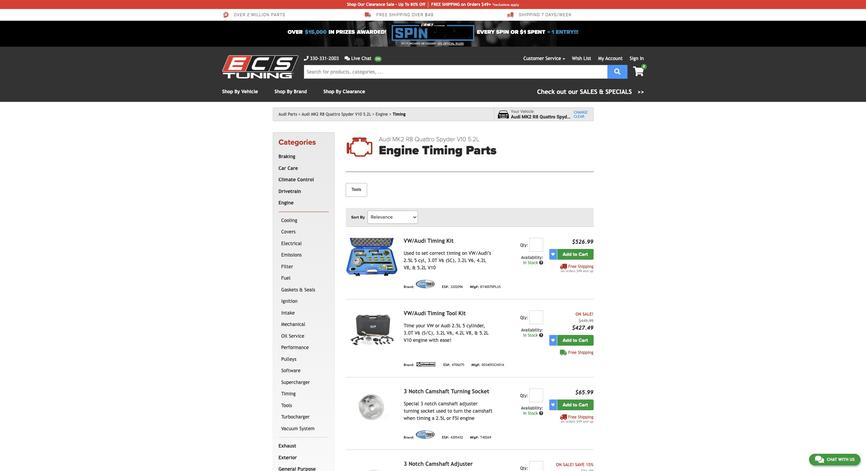 Task type: locate. For each thing, give the bounding box(es) containing it.
1 vertical spatial 2.5l
[[452, 323, 461, 329]]

v6, up the ease!
[[447, 331, 454, 336]]

shipping left 7
[[519, 13, 540, 18]]

0 vertical spatial and
[[583, 269, 589, 273]]

to left set
[[416, 251, 420, 256]]

cart down "$526.99"
[[579, 252, 588, 258]]

1 vertical spatial 3
[[421, 402, 423, 407]]

brand: left schwaben - corporate logo
[[404, 364, 415, 368]]

1 vertical spatial question circle image
[[539, 412, 544, 416]]

filter
[[281, 264, 293, 270]]

3.2l
[[458, 258, 467, 263], [436, 331, 446, 336]]

es#4706079 - 003406sch01a - 3 notch camshaft adjuster - stop struggling to adjust the camshaft in your vw / audi 2.5l or fsi engine with this 3 notch turning socket! - schwaben - audi volkswagen image
[[346, 462, 398, 472]]

0 vertical spatial up
[[590, 269, 594, 273]]

mfg#: t40269
[[470, 436, 492, 440]]

1 horizontal spatial v6,
[[468, 258, 476, 263]]

2 camshaft from the top
[[426, 461, 450, 468]]

& left seals
[[300, 287, 303, 293]]

cart down $65.99
[[579, 403, 588, 408]]

1 horizontal spatial or
[[447, 416, 451, 422]]

0 vertical spatial add to cart
[[563, 252, 588, 258]]

r8 inside the "audi mk2 r8 quattro spyder v10 5.2l engine timing parts"
[[406, 136, 413, 143]]

engine down (s/c),
[[413, 338, 428, 343]]

free shipping on orders $49 and up down $65.99
[[561, 415, 594, 424]]

to inside special 3 notch camshaft adjuster turning socket used to turn the camshaft when timing a 2.5l or fsi engine
[[448, 409, 452, 414]]

es#4706075 - 003405sch01a - vw/audi timing tool kit - time your vw or audi 2.5l 5 cylinder, 3.0t v6 (s/c), 3.2l v6, 4.2l v8, & 5.2l v10 engine with ease! - schwaben - audi image
[[346, 311, 398, 350]]

2 vertical spatial es#:
[[442, 436, 449, 440]]

3 inside special 3 notch camshaft adjuster turning socket used to turn the camshaft when timing a 2.5l or fsi engine
[[421, 402, 423, 407]]

3 availability: from the top
[[521, 406, 544, 411]]

quattro inside the "audi mk2 r8 quattro spyder v10 5.2l engine timing parts"
[[415, 136, 435, 143]]

or left the fsi
[[447, 416, 451, 422]]

chat left us
[[827, 458, 838, 463]]

1 horizontal spatial on
[[576, 312, 582, 317]]

3.2l right (sc),
[[458, 258, 467, 263]]

2 vertical spatial add to cart button
[[557, 400, 594, 411]]

1 qty: from the top
[[520, 243, 528, 248]]

qty: for $65.99
[[520, 394, 528, 399]]

5 left cyl,
[[415, 258, 417, 263]]

v6, down vw/audi's
[[468, 258, 476, 263]]

fuel
[[281, 276, 291, 281]]

on for 15%
[[556, 463, 562, 468]]

2 vertical spatial mfg#:
[[470, 436, 479, 440]]

notch for 3 notch camshaft turning socket
[[409, 389, 424, 395]]

brand: for kit
[[404, 364, 415, 368]]

comments image inside live chat link
[[345, 56, 350, 61]]

v6 down your
[[415, 331, 420, 336]]

engine subcategories element
[[279, 212, 329, 438]]

3 notch camshaft turning socket
[[404, 389, 490, 395]]

chat right live
[[362, 56, 372, 61]]

camshaft up notch
[[426, 389, 450, 395]]

timing down the socket
[[417, 416, 431, 422]]

with
[[429, 338, 439, 343], [839, 458, 849, 463]]

$49 right the over
[[425, 13, 434, 18]]

shop for shop by clearance
[[324, 89, 335, 94]]

cart for $526.99
[[579, 252, 588, 258]]

2 horizontal spatial quattro
[[540, 114, 556, 120]]

0 horizontal spatial engine
[[413, 338, 428, 343]]

add to wish list image
[[552, 253, 555, 256], [552, 339, 555, 343], [552, 404, 555, 407]]

0 vertical spatial clearance
[[366, 2, 385, 7]]

v10 inside used to set correct timing on vw/audi's 2.5l 5 cyl, 3.0t v6 (sc), 3.2l v6, 4.2l v8, & 5.2l v10
[[428, 265, 436, 271]]

1 vertical spatial tools
[[281, 403, 292, 409]]

1
[[552, 29, 555, 36]]

mk2
[[311, 112, 319, 117], [522, 114, 532, 120], [393, 136, 405, 143]]

1 camshaft from the top
[[426, 389, 450, 395]]

save
[[575, 463, 585, 468]]

1 vertical spatial on
[[556, 463, 562, 468]]

1 add to cart from the top
[[563, 252, 588, 258]]

1 horizontal spatial 2.5l
[[436, 416, 445, 422]]

camshaft left the adjuster
[[426, 461, 450, 468]]

0 horizontal spatial service
[[289, 334, 305, 339]]

turning
[[404, 409, 419, 414]]

by
[[235, 89, 240, 94], [287, 89, 293, 94], [336, 89, 341, 94], [360, 215, 365, 220]]

over for over $15,000 in prizes
[[288, 29, 303, 36]]

by for vehicle
[[235, 89, 240, 94]]

mechanical link
[[280, 319, 327, 331]]

with down (s/c),
[[429, 338, 439, 343]]

1 cart from the top
[[579, 252, 588, 258]]

0 vertical spatial availability:
[[521, 256, 544, 260]]

&
[[599, 88, 604, 95], [413, 265, 416, 271], [300, 287, 303, 293], [475, 331, 478, 336]]

0 vertical spatial with
[[429, 338, 439, 343]]

and for $526.99
[[583, 269, 589, 273]]

0 horizontal spatial quattro
[[326, 112, 340, 117]]

engine down the
[[460, 416, 475, 422]]

v10 inside the "audi mk2 r8 quattro spyder v10 5.2l engine timing parts"
[[457, 136, 466, 143]]

0 horizontal spatial 3.2l
[[436, 331, 446, 336]]

sort
[[351, 215, 359, 220]]

wish
[[572, 56, 582, 61]]

1 stock from the top
[[528, 261, 538, 266]]

chat with us
[[827, 458, 855, 463]]

audi mk2 r8 quattro spyder v10 5.2l
[[302, 112, 371, 117]]

0 horizontal spatial comments image
[[345, 56, 350, 61]]

2 vw/audi from the top
[[404, 311, 426, 317]]

baum tools - corporate logo image down a in the bottom of the page
[[416, 431, 435, 440]]

2 and from the top
[[583, 420, 589, 424]]

on inside on sale! $449.99 $427.49
[[576, 312, 582, 317]]

to down "$526.99"
[[573, 252, 578, 258]]

shop by clearance link
[[324, 89, 365, 94]]

in for on sale!
[[523, 333, 527, 338]]

2 baum tools - corporate logo image from the top
[[416, 431, 435, 440]]

4.2l down vw/audi's
[[477, 258, 486, 263]]

2 vertical spatial add
[[563, 403, 572, 408]]

$49 down "$526.99"
[[577, 269, 582, 273]]

0 horizontal spatial on
[[556, 463, 562, 468]]

1 vertical spatial v6,
[[447, 331, 454, 336]]

3 in stock from the top
[[523, 412, 539, 416]]

category navigation element
[[273, 132, 335, 472]]

spyder inside the "audi mk2 r8 quattro spyder v10 5.2l engine timing parts"
[[436, 136, 455, 143]]

free shipping on orders $49 and up for $526.99
[[561, 265, 594, 273]]

1 up from the top
[[590, 269, 594, 273]]

to inside used to set correct timing on vw/audi's 2.5l 5 cyl, 3.0t v6 (sc), 3.2l v6, 4.2l v8, & 5.2l v10
[[416, 251, 420, 256]]

by for brand
[[287, 89, 293, 94]]

set
[[422, 251, 428, 256]]

3.0t down correct
[[428, 258, 438, 263]]

cart
[[579, 252, 588, 258], [579, 338, 588, 344], [579, 403, 588, 408]]

3 cart from the top
[[579, 403, 588, 408]]

ping
[[451, 2, 460, 7]]

comments image left live
[[345, 56, 350, 61]]

2 horizontal spatial or
[[511, 29, 519, 36]]

up for $526.99
[[590, 269, 594, 273]]

braking
[[279, 154, 295, 160]]

comments image
[[345, 56, 350, 61], [815, 456, 825, 464]]

3 up special
[[404, 389, 407, 395]]

es#: left 4706075
[[444, 364, 451, 368]]

tools link
[[346, 183, 367, 197], [280, 401, 327, 412]]

on up $449.99 at the bottom
[[576, 312, 582, 317]]

shipping
[[519, 13, 540, 18], [578, 265, 594, 269], [578, 351, 594, 356], [578, 415, 594, 420]]

1 vw/audi from the top
[[404, 238, 426, 244]]

1 horizontal spatial 3.2l
[[458, 258, 467, 263]]

1 horizontal spatial service
[[546, 56, 561, 61]]

v8, down used
[[404, 265, 411, 271]]

baum tools - corporate logo image for timing
[[416, 280, 435, 289]]

1 horizontal spatial timing
[[447, 251, 461, 256]]

cart down $427.49
[[579, 338, 588, 344]]

ecs tuning 'spin to win' contest logo image
[[392, 24, 474, 41]]

availability: for on sale!
[[521, 328, 544, 333]]

kit right tool
[[459, 311, 466, 317]]

& right sales
[[599, 88, 604, 95]]

2 stock from the top
[[528, 333, 538, 338]]

sale! inside on sale! $449.99 $427.49
[[583, 312, 594, 317]]

over 2 million parts
[[234, 13, 286, 18]]

orders for $65.99
[[566, 420, 576, 424]]

0 vertical spatial engine
[[413, 338, 428, 343]]

1 in stock from the top
[[523, 261, 539, 266]]

1 vertical spatial add to cart button
[[557, 335, 594, 346]]

orders down "$526.99"
[[566, 269, 576, 273]]

engine for vw/audi timing tool kit
[[413, 338, 428, 343]]

0 vertical spatial free shipping on orders $49 and up
[[561, 265, 594, 273]]

to down $65.99
[[573, 403, 578, 408]]

engine inside time your vw or audi 2.5l 5 cylinder, 3.0t v6 (s/c), 3.2l v6, 4.2l v8, & 5.2l v10 engine with ease!
[[413, 338, 428, 343]]

add to cart up free shipping
[[563, 338, 588, 344]]

v6 down correct
[[439, 258, 444, 263]]

free shipping
[[569, 351, 594, 356]]

baum tools - corporate logo image down cyl,
[[416, 280, 435, 289]]

service inside 'engine subcategories' element
[[289, 334, 305, 339]]

vw/audi timing tool kit
[[404, 311, 466, 317]]

schwaben - corporate logo image
[[416, 363, 437, 367]]

0 horizontal spatial or
[[435, 323, 440, 329]]

v8, inside used to set correct timing on vw/audi's 2.5l 5 cyl, 3.0t v6 (sc), 3.2l v6, 4.2l v8, & 5.2l v10
[[404, 265, 411, 271]]

2 brand: from the top
[[404, 364, 415, 368]]

add
[[563, 252, 572, 258], [563, 338, 572, 344], [563, 403, 572, 408]]

cart for $65.99
[[579, 403, 588, 408]]

categories
[[279, 138, 316, 147]]

to left turn
[[448, 409, 452, 414]]

0 horizontal spatial clearance
[[343, 89, 365, 94]]

2 in stock from the top
[[523, 333, 539, 338]]

quattro inside the your vehicle audi mk2 r8 quattro spyder v10 5.2l
[[540, 114, 556, 120]]

add to wish list image for $526.99
[[552, 253, 555, 256]]

1 add from the top
[[563, 252, 572, 258]]

add to wish list image for $65.99
[[552, 404, 555, 407]]

mk2 inside the "audi mk2 r8 quattro spyder v10 5.2l engine timing parts"
[[393, 136, 405, 143]]

3 add to cart button from the top
[[557, 400, 594, 411]]

brand: down used
[[404, 286, 415, 289]]

0 horizontal spatial over
[[234, 13, 246, 18]]

clearance up the audi mk2 r8 quattro spyder v10 5.2l link
[[343, 89, 365, 94]]

1 vertical spatial baum tools - corporate logo image
[[416, 431, 435, 440]]

and down $65.99
[[583, 420, 589, 424]]

es#: 4706075
[[444, 364, 465, 368]]

socket
[[421, 409, 435, 414]]

turning
[[451, 389, 471, 395]]

0 horizontal spatial parts
[[288, 112, 297, 117]]

by for clearance
[[336, 89, 341, 94]]

2.5l
[[404, 258, 413, 263], [452, 323, 461, 329], [436, 416, 445, 422]]

0 vertical spatial 2.5l
[[404, 258, 413, 263]]

free ship ping on orders $49+ *exclusions apply
[[431, 2, 519, 7]]

up down $65.99
[[590, 420, 594, 424]]

search image
[[615, 68, 621, 75]]

audi for audi mk2 r8 quattro spyder v10 5.2l engine timing parts
[[379, 136, 391, 143]]

5.2l
[[363, 112, 371, 117], [582, 114, 592, 120], [468, 136, 480, 143], [417, 265, 427, 271], [480, 331, 489, 336]]

& down the cylinder,
[[475, 331, 478, 336]]

1 vertical spatial sale!
[[563, 463, 574, 468]]

shop by vehicle link
[[222, 89, 258, 94]]

vw/audi's
[[469, 251, 491, 256]]

1 horizontal spatial r8
[[406, 136, 413, 143]]

comments image inside chat with us link
[[815, 456, 825, 464]]

1 horizontal spatial sale!
[[583, 312, 594, 317]]

0 vertical spatial engine link
[[376, 112, 392, 117]]

software
[[281, 369, 301, 374]]

cooling
[[281, 218, 297, 223]]

1 vertical spatial service
[[289, 334, 305, 339]]

oil service
[[281, 334, 305, 339]]

tools up turbocharger
[[281, 403, 292, 409]]

2 orders from the top
[[566, 420, 576, 424]]

1 add to cart button from the top
[[557, 249, 594, 260]]

3 right es#4706079 - 003406sch01a - 3 notch camshaft adjuster - stop struggling to adjust the camshaft in your vw / audi 2.5l or fsi engine with this 3 notch turning socket! - schwaben - audi volkswagen image
[[404, 461, 407, 468]]

adjuster
[[460, 402, 478, 407]]

socket
[[472, 389, 490, 395]]

camshaft up used
[[438, 402, 458, 407]]

4 qty: from the top
[[520, 467, 528, 471]]

1 horizontal spatial parts
[[466, 143, 497, 158]]

audi inside the your vehicle audi mk2 r8 quattro spyder v10 5.2l
[[511, 114, 521, 120]]

or left $1
[[511, 29, 519, 36]]

1 and from the top
[[583, 269, 589, 273]]

0 horizontal spatial camshaft
[[438, 402, 458, 407]]

1 vertical spatial engine
[[379, 143, 419, 158]]

sale
[[387, 2, 395, 7]]

1 horizontal spatial mk2
[[393, 136, 405, 143]]

1 horizontal spatial v6
[[439, 258, 444, 263]]

None number field
[[530, 238, 544, 252], [530, 311, 544, 325], [530, 389, 544, 403], [530, 462, 544, 472], [530, 238, 544, 252], [530, 311, 544, 325], [530, 389, 544, 403], [530, 462, 544, 472]]

0 horizontal spatial v6
[[415, 331, 420, 336]]

1 orders from the top
[[566, 269, 576, 273]]

qty: for on sale!
[[520, 316, 528, 321]]

to
[[416, 251, 420, 256], [573, 252, 578, 258], [573, 338, 578, 344], [573, 403, 578, 408], [448, 409, 452, 414]]

vw/audi up time in the bottom of the page
[[404, 311, 426, 317]]

mfg#: left 't40269'
[[470, 436, 479, 440]]

1 horizontal spatial with
[[839, 458, 849, 463]]

tools up sort
[[352, 187, 361, 192]]

to up free shipping
[[573, 338, 578, 344]]

official
[[443, 42, 455, 45]]

2 vertical spatial add to wish list image
[[552, 404, 555, 407]]

0 vertical spatial engine
[[376, 112, 388, 117]]

1 vertical spatial chat
[[827, 458, 838, 463]]

0 horizontal spatial v6,
[[447, 331, 454, 336]]

special 3 notch camshaft adjuster turning socket used to turn the camshaft when timing a 2.5l or fsi engine
[[404, 402, 493, 422]]

quattro
[[326, 112, 340, 117], [540, 114, 556, 120], [415, 136, 435, 143]]

add to cart button down $65.99
[[557, 400, 594, 411]]

0 vertical spatial on
[[576, 312, 582, 317]]

over left $15,000
[[288, 29, 303, 36]]

engine
[[376, 112, 388, 117], [379, 143, 419, 158], [279, 200, 294, 206]]

by left brand
[[287, 89, 293, 94]]

1 vertical spatial 3.2l
[[436, 331, 446, 336]]

5.2l inside time your vw or audi 2.5l 5 cylinder, 3.0t v6 (s/c), 3.2l v6, 4.2l v8, & 5.2l v10 engine with ease!
[[480, 331, 489, 336]]

timing up (sc),
[[447, 251, 461, 256]]

0 vertical spatial vw/audi
[[404, 238, 426, 244]]

vw/audi up used
[[404, 238, 426, 244]]

orders down $65.99
[[566, 420, 576, 424]]

covers
[[281, 229, 296, 235]]

1 baum tools - corporate logo image from the top
[[416, 280, 435, 289]]

free shipping on orders $49 and up
[[561, 265, 594, 273], [561, 415, 594, 424]]

brand:
[[404, 286, 415, 289], [404, 364, 415, 368], [404, 436, 415, 440]]

1 vertical spatial parts
[[466, 143, 497, 158]]

vehicle right your
[[521, 109, 534, 114]]

add to cart down "$526.99"
[[563, 252, 588, 258]]

1 notch from the top
[[409, 389, 424, 395]]

service right customer
[[546, 56, 561, 61]]

by down "ecs tuning" image
[[235, 89, 240, 94]]

with left us
[[839, 458, 849, 463]]

2 add to cart button from the top
[[557, 335, 594, 346]]

3.2l inside used to set correct timing on vw/audi's 2.5l 5 cyl, 3.0t v6 (sc), 3.2l v6, 4.2l v8, & 5.2l v10
[[458, 258, 467, 263]]

by up the audi mk2 r8 quattro spyder v10 5.2l link
[[336, 89, 341, 94]]

1 vertical spatial v6
[[415, 331, 420, 336]]

audi inside the "audi mk2 r8 quattro spyder v10 5.2l engine timing parts"
[[379, 136, 391, 143]]

1 vertical spatial es#:
[[444, 364, 451, 368]]

brand: down when
[[404, 436, 415, 440]]

2 free shipping on orders $49 and up from the top
[[561, 415, 594, 424]]

mfg#: left bt40070plus
[[470, 286, 479, 289]]

up down "$526.99"
[[590, 269, 594, 273]]

0 vertical spatial 3.0t
[[428, 258, 438, 263]]

on left save
[[556, 463, 562, 468]]

3 qty: from the top
[[520, 394, 528, 399]]

es#3202096 - bt40070plus - vw/audi timing kit - used to set correct timing on vw/audis 2.5l 5 cyl, 3.0t v6 (sc), 3.2l v6, 4.2l v8, & 5.2l v10 - baum tools - audi image
[[346, 238, 398, 278]]

2 vertical spatial 3
[[404, 461, 407, 468]]

comments image left chat with us
[[815, 456, 825, 464]]

v8, down the cylinder,
[[466, 331, 473, 336]]

v10 inside time your vw or audi 2.5l 5 cylinder, 3.0t v6 (s/c), 3.2l v6, 4.2l v8, & 5.2l v10 engine with ease!
[[404, 338, 412, 343]]

& down used
[[413, 265, 416, 271]]

clearance inside shop our clearance sale - up to 80% off link
[[366, 2, 385, 7]]

4305432
[[451, 436, 463, 440]]

2 vertical spatial cart
[[579, 403, 588, 408]]

add for $65.99
[[563, 403, 572, 408]]

on
[[576, 312, 582, 317], [556, 463, 562, 468]]

4.2l inside time your vw or audi 2.5l 5 cylinder, 3.0t v6 (s/c), 3.2l v6, 4.2l v8, & 5.2l v10 engine with ease!
[[456, 331, 465, 336]]

spyder for audi mk2 r8 quattro spyder v10 5.2l
[[342, 112, 354, 117]]

3 add from the top
[[563, 403, 572, 408]]

1 vertical spatial add
[[563, 338, 572, 344]]

1 free shipping on orders $49 and up from the top
[[561, 265, 594, 273]]

sale! for $427.49
[[583, 312, 594, 317]]

es#: left 3202096
[[442, 286, 449, 289]]

0 vertical spatial add to wish list image
[[552, 253, 555, 256]]

1 vertical spatial free shipping on orders $49 and up
[[561, 415, 594, 424]]

and down "$526.99"
[[583, 269, 589, 273]]

orders
[[467, 2, 480, 7]]

clearance right our
[[366, 2, 385, 7]]

0 horizontal spatial tools
[[281, 403, 292, 409]]

used
[[404, 251, 414, 256]]

service inside popup button
[[546, 56, 561, 61]]

chat
[[362, 56, 372, 61], [827, 458, 838, 463]]

sale! up $449.99 at the bottom
[[583, 312, 594, 317]]

1 horizontal spatial vehicle
[[521, 109, 534, 114]]

tools inside 'engine subcategories' element
[[281, 403, 292, 409]]

0 vertical spatial $49
[[425, 13, 434, 18]]

& inside 'engine subcategories' element
[[300, 287, 303, 293]]

0 vertical spatial camshaft
[[438, 402, 458, 407]]

3.0t down time in the bottom of the page
[[404, 331, 414, 336]]

list
[[584, 56, 592, 61]]

1 horizontal spatial over
[[288, 29, 303, 36]]

0 vertical spatial or
[[511, 29, 519, 36]]

kit up (sc),
[[447, 238, 454, 244]]

in stock for on sale!
[[523, 333, 539, 338]]

shop by clearance
[[324, 89, 365, 94]]

question circle image
[[539, 334, 544, 338], [539, 412, 544, 416]]

3 notch camshaft adjuster link
[[404, 461, 473, 468]]

1 horizontal spatial engine
[[460, 416, 475, 422]]

2 vertical spatial add to cart
[[563, 403, 588, 408]]

3 stock from the top
[[528, 412, 538, 416]]

1 vertical spatial over
[[288, 29, 303, 36]]

3.2l up the ease!
[[436, 331, 446, 336]]

& inside time your vw or audi 2.5l 5 cylinder, 3.0t v6 (s/c), 3.2l v6, 4.2l v8, & 5.2l v10 engine with ease!
[[475, 331, 478, 336]]

2 availability: from the top
[[521, 328, 544, 333]]

mfg#: for turning
[[470, 436, 479, 440]]

shop for shop by vehicle
[[222, 89, 233, 94]]

1 vertical spatial cart
[[579, 338, 588, 344]]

million
[[251, 13, 270, 18]]

service up performance
[[289, 334, 305, 339]]

drivetrain
[[279, 189, 301, 194]]

care
[[288, 166, 298, 171]]

4.2l down tool
[[456, 331, 465, 336]]

1 vertical spatial availability:
[[521, 328, 544, 333]]

a
[[432, 416, 435, 422]]

3 add to cart from the top
[[563, 403, 588, 408]]

mfg#: left "003405sch01a"
[[472, 364, 481, 368]]

engine inside special 3 notch camshaft adjuster turning socket used to turn the camshaft when timing a 2.5l or fsi engine
[[460, 416, 475, 422]]

2 question circle image from the top
[[539, 412, 544, 416]]

engine inside the "audi mk2 r8 quattro spyder v10 5.2l engine timing parts"
[[379, 143, 419, 158]]

question circle image for on sale!
[[539, 334, 544, 338]]

3 brand: from the top
[[404, 436, 415, 440]]

2 up from the top
[[590, 420, 594, 424]]

2 qty: from the top
[[520, 316, 528, 321]]

car care
[[279, 166, 298, 171]]

0 vertical spatial over
[[234, 13, 246, 18]]

-
[[396, 2, 397, 7]]

2 notch from the top
[[409, 461, 424, 468]]

$65.99
[[576, 390, 594, 396]]

off
[[420, 2, 426, 7]]

1 vertical spatial $49
[[577, 269, 582, 273]]

tools link up sort
[[346, 183, 367, 197]]

1 horizontal spatial 3.0t
[[428, 258, 438, 263]]

availability: for $526.99
[[521, 256, 544, 260]]

003405sch01a
[[482, 364, 504, 368]]

vw/audi for vw/audi timing kit
[[404, 238, 426, 244]]

r8 for audi mk2 r8 quattro spyder v10 5.2l engine timing parts
[[406, 136, 413, 143]]

spyder for audi mk2 r8 quattro spyder v10 5.2l engine timing parts
[[436, 136, 455, 143]]

2 cart from the top
[[579, 338, 588, 344]]

stock
[[528, 261, 538, 266], [528, 333, 538, 338], [528, 412, 538, 416]]

audi parts link
[[279, 112, 301, 117]]

add to cart button up free shipping
[[557, 335, 594, 346]]

0 vertical spatial notch
[[409, 389, 424, 395]]

free shipping on orders $49 and up down "$526.99"
[[561, 265, 594, 273]]

to
[[405, 2, 409, 7]]

1 vertical spatial 3.0t
[[404, 331, 414, 336]]

performance link
[[280, 343, 327, 354]]

2 horizontal spatial spyder
[[557, 114, 572, 120]]

stock for $65.99
[[528, 412, 538, 416]]

v6, inside used to set correct timing on vw/audi's 2.5l 5 cyl, 3.0t v6 (sc), 3.2l v6, 4.2l v8, & 5.2l v10
[[468, 258, 476, 263]]

3 for 3 notch camshaft turning socket
[[404, 389, 407, 395]]

or right vw
[[435, 323, 440, 329]]

add to cart down $65.99
[[563, 403, 588, 408]]

5 left the cylinder,
[[463, 323, 465, 329]]

1 question circle image from the top
[[539, 334, 544, 338]]

vehicle down "ecs tuning" image
[[242, 89, 258, 94]]

add to cart button down "$526.99"
[[557, 249, 594, 260]]

ship
[[442, 2, 451, 7]]

1 add to wish list image from the top
[[552, 253, 555, 256]]

up for $65.99
[[590, 420, 594, 424]]

1 vertical spatial notch
[[409, 461, 424, 468]]

timing inside special 3 notch camshaft adjuster turning socket used to turn the camshaft when timing a 2.5l or fsi engine
[[417, 416, 431, 422]]

2 vertical spatial or
[[447, 416, 451, 422]]

1 vertical spatial clearance
[[343, 89, 365, 94]]

shop for shop by brand
[[275, 89, 286, 94]]

with inside time your vw or audi 2.5l 5 cylinder, 3.0t v6 (s/c), 3.2l v6, 4.2l v8, & 5.2l v10 engine with ease!
[[429, 338, 439, 343]]

free down $65.99
[[569, 415, 577, 420]]

& inside used to set correct timing on vw/audi's 2.5l 5 cyl, 3.0t v6 (sc), 3.2l v6, 4.2l v8, & 5.2l v10
[[413, 265, 416, 271]]

camshaft right the
[[473, 409, 493, 414]]

1 vertical spatial v8,
[[466, 331, 473, 336]]

1 vertical spatial timing
[[417, 416, 431, 422]]

entry!!!
[[556, 29, 579, 36]]

baum tools - corporate logo image
[[416, 280, 435, 289], [416, 431, 435, 440]]

in for $526.99
[[523, 261, 527, 266]]

1 horizontal spatial quattro
[[415, 136, 435, 143]]

3 add to wish list image from the top
[[552, 404, 555, 407]]

comments image for chat
[[815, 456, 825, 464]]

clear link
[[574, 114, 588, 119]]

car
[[279, 166, 286, 171]]

0 vertical spatial camshaft
[[426, 389, 450, 395]]

3.0t
[[428, 258, 438, 263], [404, 331, 414, 336]]

and
[[583, 269, 589, 273], [583, 420, 589, 424]]

2.5l inside time your vw or audi 2.5l 5 cylinder, 3.0t v6 (s/c), 3.2l v6, 4.2l v8, & 5.2l v10 engine with ease!
[[452, 323, 461, 329]]

1 vertical spatial 4.2l
[[456, 331, 465, 336]]

1 availability: from the top
[[521, 256, 544, 260]]

0 vertical spatial 4.2l
[[477, 258, 486, 263]]

0 horizontal spatial spyder
[[342, 112, 354, 117]]

mfg#: 003405sch01a
[[472, 364, 504, 368]]

t40269
[[481, 436, 492, 440]]

0 vertical spatial in stock
[[523, 261, 539, 266]]

$49 for vw/audi timing kit
[[577, 269, 582, 273]]

3 left notch
[[421, 402, 423, 407]]

my account link
[[599, 56, 623, 61]]



Task type: describe. For each thing, give the bounding box(es) containing it.
question circle image for $65.99
[[539, 412, 544, 416]]

free shipping over $49
[[377, 13, 434, 18]]

no
[[402, 42, 406, 45]]

v6 inside used to set correct timing on vw/audi's 2.5l 5 cyl, 3.0t v6 (sc), 3.2l v6, 4.2l v8, & 5.2l v10
[[439, 258, 444, 263]]

shop by vehicle
[[222, 89, 258, 94]]

supercharger
[[281, 380, 310, 386]]

clearance for our
[[366, 2, 385, 7]]

5.2l inside the "audi mk2 r8 quattro spyder v10 5.2l engine timing parts"
[[468, 136, 480, 143]]

2 add from the top
[[563, 338, 572, 344]]

v6 inside time your vw or audi 2.5l 5 cylinder, 3.0t v6 (s/c), 3.2l v6, 4.2l v8, & 5.2l v10 engine with ease!
[[415, 331, 420, 336]]

vw/audi timing kit link
[[404, 238, 454, 244]]

qty: for $526.99
[[520, 243, 528, 248]]

climate
[[279, 177, 296, 183]]

mk2 for audi mk2 r8 quattro spyder v10 5.2l engine timing parts
[[393, 136, 405, 143]]

1 horizontal spatial engine link
[[376, 112, 392, 117]]

mechanical
[[281, 322, 305, 328]]

sign in
[[630, 56, 644, 61]]

shipping down $65.99
[[578, 415, 594, 420]]

stock for on sale!
[[528, 333, 538, 338]]

3.0t inside used to set correct timing on vw/audi's 2.5l 5 cyl, 3.0t v6 (sc), 3.2l v6, 4.2l v8, & 5.2l v10
[[428, 258, 438, 263]]

1 horizontal spatial tools link
[[346, 183, 367, 197]]

shopping cart image
[[633, 67, 644, 76]]

3.0t inside time your vw or audi 2.5l 5 cylinder, 3.0t v6 (s/c), 3.2l v6, 4.2l v8, & 5.2l v10 engine with ease!
[[404, 331, 414, 336]]

mfg#: for kit
[[472, 364, 481, 368]]

free down shop our clearance sale - up to 80% off
[[377, 13, 388, 18]]

shop our clearance sale - up to 80% off
[[347, 2, 426, 7]]

or inside special 3 notch camshaft adjuster turning socket used to turn the camshaft when timing a 2.5l or fsi engine
[[447, 416, 451, 422]]

change
[[574, 110, 588, 114]]

camshaft for turning
[[426, 389, 450, 395]]

change link
[[574, 110, 588, 114]]

every spin or $1 spent = 1 entry!!!
[[477, 29, 579, 36]]

intake link
[[280, 308, 327, 319]]

free
[[431, 2, 441, 7]]

pulleys
[[281, 357, 297, 362]]

3.2l inside time your vw or audi 2.5l 5 cylinder, 3.0t v6 (s/c), 3.2l v6, 4.2l v8, & 5.2l v10 engine with ease!
[[436, 331, 446, 336]]

rules
[[456, 42, 464, 45]]

on sale! $449.99 $427.49
[[572, 312, 594, 332]]

5.2l inside the your vehicle audi mk2 r8 quattro spyder v10 5.2l
[[582, 114, 592, 120]]

vacuum system
[[281, 426, 315, 432]]

vw/audi timing tool kit link
[[404, 311, 466, 317]]

audi for audi mk2 r8 quattro spyder v10 5.2l
[[302, 112, 310, 117]]

spent
[[528, 29, 546, 36]]

free down $427.49
[[569, 351, 577, 356]]

exhaust
[[279, 444, 296, 449]]

3 notch camshaft turning socket link
[[404, 389, 490, 395]]

330-331-2003
[[310, 56, 339, 61]]

shipping down $427.49
[[578, 351, 594, 356]]

parts inside the "audi mk2 r8 quattro spyder v10 5.2l engine timing parts"
[[466, 143, 497, 158]]

0 horizontal spatial chat
[[362, 56, 372, 61]]

filter link
[[280, 261, 327, 273]]

your
[[416, 323, 426, 329]]

on for $427.49
[[576, 312, 582, 317]]

v10 inside the your vehicle audi mk2 r8 quattro spyder v10 5.2l
[[573, 114, 581, 120]]

my account
[[599, 56, 623, 61]]

add to cart button for $526.99
[[557, 249, 594, 260]]

timing inside used to set correct timing on vw/audi's 2.5l 5 cyl, 3.0t v6 (sc), 3.2l v6, 4.2l v8, & 5.2l v10
[[447, 251, 461, 256]]

apply
[[511, 3, 519, 6]]

es#: for turning
[[442, 436, 449, 440]]

in stock for $526.99
[[523, 261, 539, 266]]

es#: 3202096
[[442, 286, 463, 289]]

shipping down "$526.99"
[[578, 265, 594, 269]]

purchase
[[407, 42, 421, 45]]

in stock for $65.99
[[523, 412, 539, 416]]

add to cart for $526.99
[[563, 252, 588, 258]]

v8, inside time your vw or audi 2.5l 5 cylinder, 3.0t v6 (s/c), 3.2l v6, 4.2l v8, & 5.2l v10 engine with ease!
[[466, 331, 473, 336]]

0 vertical spatial mfg#:
[[470, 286, 479, 289]]

phone image
[[304, 56, 309, 61]]

$49 for 3 notch camshaft turning socket
[[577, 420, 582, 424]]

parts
[[271, 13, 286, 18]]

in for $65.99
[[523, 412, 527, 416]]

mfg#: bt40070plus
[[470, 286, 501, 289]]

over $15,000 in prizes
[[288, 29, 355, 36]]

2.5l inside used to set correct timing on vw/audi's 2.5l 5 cyl, 3.0t v6 (sc), 3.2l v6, 4.2l v8, & 5.2l v10
[[404, 258, 413, 263]]

es#: 4305432
[[442, 436, 463, 440]]

.
[[464, 42, 465, 45]]

shop our clearance sale - up to 80% off link
[[347, 1, 429, 8]]

question circle image
[[539, 261, 544, 265]]

notch
[[425, 402, 437, 407]]

change clear
[[574, 110, 588, 119]]

adjuster
[[451, 461, 473, 468]]

0 vertical spatial tools
[[352, 187, 361, 192]]

audi mk2 r8 quattro spyder v10 5.2l link
[[302, 112, 375, 117]]

mk2 inside the your vehicle audi mk2 r8 quattro spyder v10 5.2l
[[522, 114, 532, 120]]

live chat
[[351, 56, 372, 61]]

bt40070plus
[[481, 286, 501, 289]]

availability: for $65.99
[[521, 406, 544, 411]]

engine inside category navigation element
[[279, 200, 294, 206]]

timing inside the "audi mk2 r8 quattro spyder v10 5.2l engine timing parts"
[[422, 143, 463, 158]]

the
[[464, 409, 472, 414]]

sale! for 15%
[[563, 463, 574, 468]]

intake
[[281, 311, 295, 316]]

2.5l inside special 3 notch camshaft adjuster turning socket used to turn the camshaft when timing a 2.5l or fsi engine
[[436, 416, 445, 422]]

0 vertical spatial es#:
[[442, 286, 449, 289]]

2 add to wish list image from the top
[[552, 339, 555, 343]]

spin
[[496, 29, 509, 36]]

time
[[404, 323, 415, 329]]

r8 for audi mk2 r8 quattro spyder v10 5.2l
[[320, 112, 325, 117]]

your
[[511, 109, 520, 114]]

1 horizontal spatial kit
[[459, 311, 466, 317]]

0 vertical spatial kit
[[447, 238, 454, 244]]

1 vertical spatial tools link
[[280, 401, 327, 412]]

cooling link
[[280, 215, 327, 227]]

engine for 3 notch camshaft turning socket
[[460, 416, 475, 422]]

0 horizontal spatial vehicle
[[242, 89, 258, 94]]

and for $65.99
[[583, 420, 589, 424]]

vw/audi timing kit
[[404, 238, 454, 244]]

vw/audi for vw/audi timing tool kit
[[404, 311, 426, 317]]

80%
[[411, 2, 418, 7]]

notch for 3 notch camshaft adjuster
[[409, 461, 424, 468]]

gaskets
[[281, 287, 298, 293]]

shop by brand
[[275, 89, 307, 94]]

live chat link
[[345, 55, 382, 62]]

pulleys link
[[280, 354, 327, 366]]

camshaft for adjuster
[[426, 461, 450, 468]]

service for oil service
[[289, 334, 305, 339]]

vehicle inside the your vehicle audi mk2 r8 quattro spyder v10 5.2l
[[521, 109, 534, 114]]

add to cart for $65.99
[[563, 403, 588, 408]]

car care link
[[277, 163, 327, 174]]

exterior link
[[277, 453, 327, 464]]

supercharger link
[[280, 377, 327, 389]]

free down "$526.99"
[[569, 265, 577, 269]]

add to cart button for $65.99
[[557, 400, 594, 411]]

quattro for audi mk2 r8 quattro spyder v10 5.2l
[[326, 112, 340, 117]]

comments image for live
[[345, 56, 350, 61]]

4.2l inside used to set correct timing on vw/audi's 2.5l 5 cyl, 3.0t v6 (sc), 3.2l v6, 4.2l v8, & 5.2l v10
[[477, 258, 486, 263]]

exhaust link
[[277, 441, 327, 453]]

cyl,
[[419, 258, 427, 263]]

see official rules link
[[438, 42, 464, 46]]

with inside chat with us link
[[839, 458, 849, 463]]

in
[[329, 29, 335, 36]]

your vehicle audi mk2 r8 quattro spyder v10 5.2l
[[511, 109, 592, 120]]

2 add to cart from the top
[[563, 338, 588, 344]]

spyder inside the your vehicle audi mk2 r8 quattro spyder v10 5.2l
[[557, 114, 572, 120]]

gaskets & seals
[[281, 287, 315, 293]]

ecs tuning image
[[222, 55, 298, 79]]

oil service link
[[280, 331, 327, 343]]

timing inside 'engine subcategories' element
[[281, 392, 296, 397]]

2003
[[329, 56, 339, 61]]

es#4305432 - t40269 - 3 notch camshaft turning socket - special 3 notch camshaft adjuster turning socket used to turn the camshaft when timing a 2.5l or fsi engine - baum tools - audi volkswagen image
[[346, 389, 398, 428]]

quattro for audi mk2 r8 quattro spyder v10 5.2l engine timing parts
[[415, 136, 435, 143]]

over
[[412, 13, 424, 18]]

1 horizontal spatial chat
[[827, 458, 838, 463]]

5.2l inside used to set correct timing on vw/audi's 2.5l 5 cyl, 3.0t v6 (sc), 3.2l v6, 4.2l v8, & 5.2l v10
[[417, 265, 427, 271]]

sales & specials link
[[537, 87, 644, 97]]

covers link
[[280, 227, 327, 238]]

sort by
[[351, 215, 365, 220]]

on inside used to set correct timing on vw/audi's 2.5l 5 cyl, 3.0t v6 (sc), 3.2l v6, 4.2l v8, & 5.2l v10
[[462, 251, 467, 256]]

baum tools - corporate logo image for notch
[[416, 431, 435, 440]]

orders for $526.99
[[566, 269, 576, 273]]

3 for 3 notch camshaft adjuster
[[404, 461, 407, 468]]

over 2 million parts link
[[222, 12, 286, 18]]

330-
[[310, 56, 320, 61]]

audi inside time your vw or audi 2.5l 5 cylinder, 3.0t v6 (s/c), 3.2l v6, 4.2l v8, & 5.2l v10 engine with ease!
[[441, 323, 451, 329]]

stock for $526.99
[[528, 261, 538, 266]]

every
[[477, 29, 495, 36]]

system
[[300, 426, 315, 432]]

clearance for by
[[343, 89, 365, 94]]

es#: for kit
[[444, 364, 451, 368]]

mk2 for audi mk2 r8 quattro spyder v10 5.2l
[[311, 112, 319, 117]]

audi for audi parts
[[279, 112, 287, 117]]

brand
[[294, 89, 307, 94]]

free shipping on orders $49 and up for $65.99
[[561, 415, 594, 424]]

2
[[247, 13, 250, 18]]

used to set correct timing on vw/audi's 2.5l 5 cyl, 3.0t v6 (sc), 3.2l v6, 4.2l v8, & 5.2l v10
[[404, 251, 491, 271]]

4706075
[[452, 364, 465, 368]]

shipping
[[389, 13, 411, 18]]

service for customer service
[[546, 56, 561, 61]]

shipping inside "link"
[[519, 13, 540, 18]]

time your vw or audi 2.5l 5 cylinder, 3.0t v6 (s/c), 3.2l v6, 4.2l v8, & 5.2l v10 engine with ease!
[[404, 323, 489, 343]]

days/week
[[546, 13, 572, 18]]

exterior
[[279, 456, 297, 461]]

5 inside used to set correct timing on vw/audi's 2.5l 5 cyl, 3.0t v6 (sc), 3.2l v6, 4.2l v8, & 5.2l v10
[[415, 258, 417, 263]]

$15,000
[[305, 29, 327, 36]]

electrical link
[[280, 238, 327, 250]]

1 brand: from the top
[[404, 286, 415, 289]]

brand: for turning
[[404, 436, 415, 440]]

by right sort
[[360, 215, 365, 220]]

prizes
[[336, 29, 355, 36]]

over for over 2 million parts
[[234, 13, 246, 18]]

add for $526.99
[[563, 252, 572, 258]]

1 vertical spatial camshaft
[[473, 409, 493, 414]]

Search text field
[[304, 65, 608, 79]]

shop for shop our clearance sale - up to 80% off
[[347, 2, 357, 7]]

r8 inside the your vehicle audi mk2 r8 quattro spyder v10 5.2l
[[533, 114, 539, 120]]

or inside time your vw or audi 2.5l 5 cylinder, 3.0t v6 (s/c), 3.2l v6, 4.2l v8, & 5.2l v10 engine with ease!
[[435, 323, 440, 329]]

v6, inside time your vw or audi 2.5l 5 cylinder, 3.0t v6 (s/c), 3.2l v6, 4.2l v8, & 5.2l v10 engine with ease!
[[447, 331, 454, 336]]

shipping 7 days/week
[[519, 13, 572, 18]]

gaskets & seals link
[[280, 285, 327, 296]]

wish list
[[572, 56, 592, 61]]

turbocharger link
[[280, 412, 327, 424]]

5 inside time your vw or audi 2.5l 5 cylinder, 3.0t v6 (s/c), 3.2l v6, 4.2l v8, & 5.2l v10 engine with ease!
[[463, 323, 465, 329]]

0 horizontal spatial engine link
[[277, 198, 327, 209]]



Task type: vqa. For each thing, say whether or not it's contained in the screenshot.
Spill-Proof Coolant / Antifreeze Funnel Bleeder - Bavarian Autosport
no



